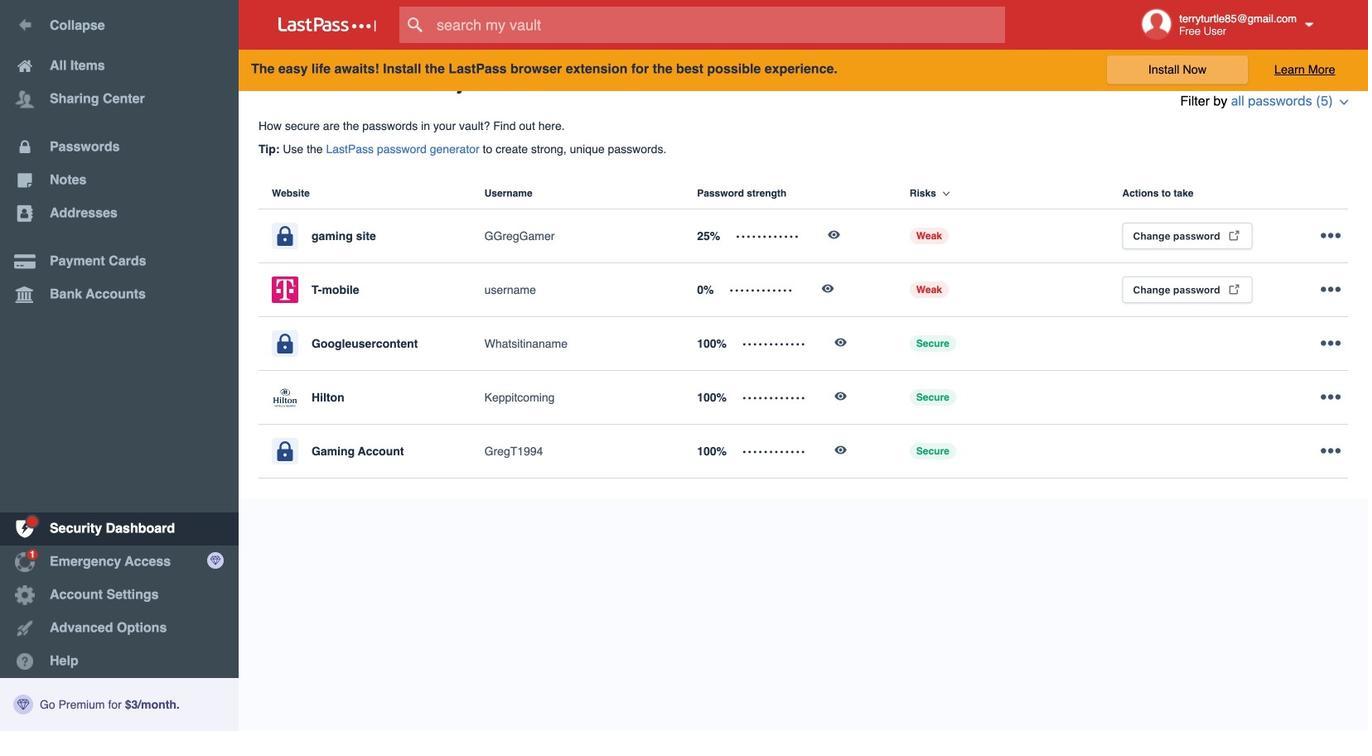 Task type: describe. For each thing, give the bounding box(es) containing it.
lastpass image
[[278, 17, 376, 32]]

search my vault text field
[[399, 7, 1038, 43]]

Search search field
[[399, 7, 1038, 43]]



Task type: locate. For each thing, give the bounding box(es) containing it.
main navigation navigation
[[0, 0, 239, 732]]



Task type: vqa. For each thing, say whether or not it's contained in the screenshot.
'Clear Search' 'image'
no



